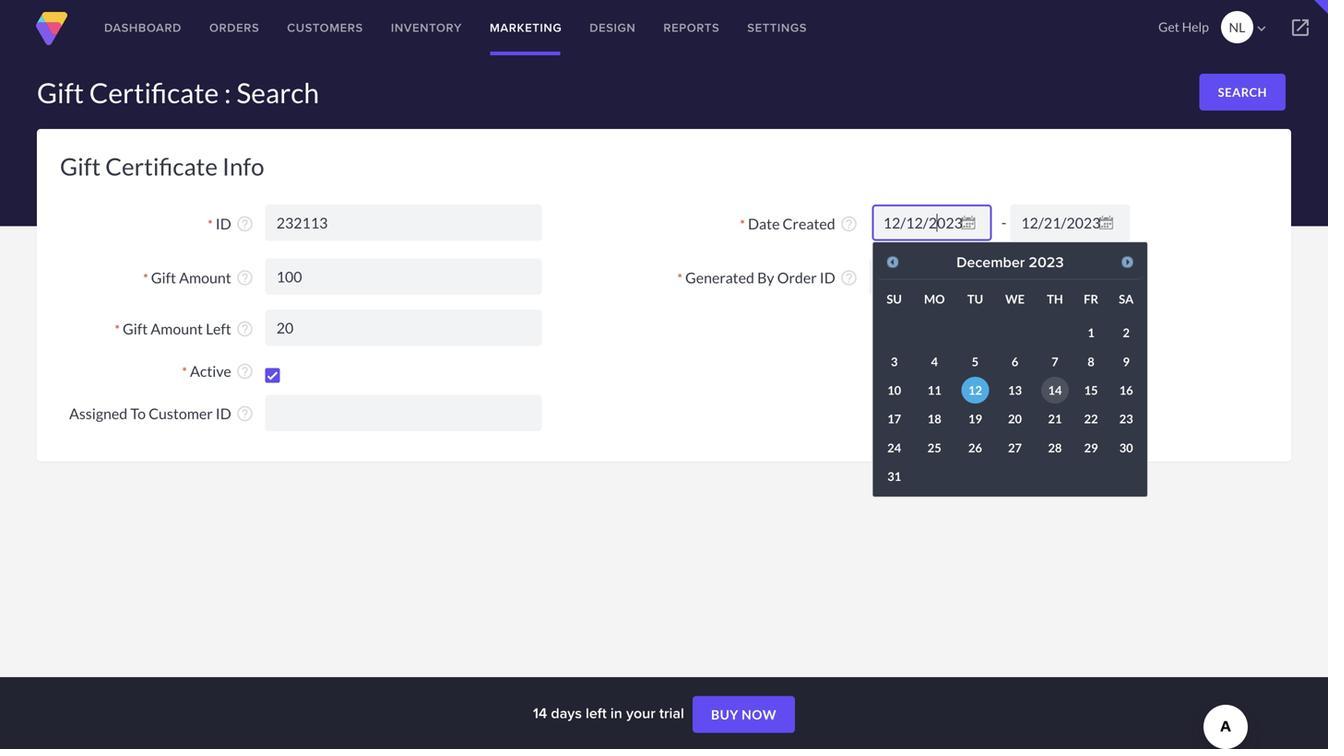 Task type: locate. For each thing, give the bounding box(es) containing it.
* gift amount left help_outline
[[115, 320, 254, 338]]

14 up 21
[[1048, 383, 1062, 398]]

mo
[[924, 292, 945, 307]]

help_outline right active
[[236, 363, 254, 381]]

amount up 'left'
[[179, 269, 231, 287]]

customer
[[149, 405, 213, 423]]

0 vertical spatial 14
[[1048, 383, 1062, 398]]

assigned
[[69, 405, 127, 423]]

buy now link
[[693, 697, 795, 734]]

1 vertical spatial certificate
[[105, 152, 218, 181]]

* inside * gift amount help_outline
[[143, 270, 148, 286]]

* left date
[[740, 216, 745, 232]]

8
[[1088, 354, 1095, 369]]

certificate down dashboard link
[[89, 76, 219, 109]]

amount inside * gift amount help_outline
[[179, 269, 231, 287]]

customers
[[287, 19, 363, 36]]

17 link
[[880, 406, 908, 433]]

24 link
[[880, 435, 908, 462]]

* left active
[[182, 364, 187, 380]]

help_outline down "info"
[[236, 215, 254, 233]]

-
[[1001, 214, 1006, 232]]

9
[[1123, 354, 1130, 369]]

0 vertical spatial amount
[[179, 269, 231, 287]]

* inside the '* active help_outline'
[[182, 364, 187, 380]]

2023
[[1029, 251, 1064, 273]]

27 link
[[1001, 435, 1029, 462]]

* generated by order id help_outline
[[677, 269, 858, 287]]

trial
[[659, 703, 684, 724]]

1 horizontal spatial 14
[[1048, 383, 1062, 398]]

0 horizontal spatial 14
[[533, 703, 547, 724]]

generated
[[685, 269, 754, 287]]

id down the '* active help_outline'
[[216, 405, 231, 423]]

6 link
[[1001, 348, 1029, 375]]

6
[[1011, 354, 1018, 369]]

help_outline right created
[[840, 215, 858, 233]]

23 link
[[1112, 406, 1140, 433]]

* gift amount help_outline
[[143, 269, 254, 287]]

get help
[[1158, 19, 1209, 35]]

gift certificate : search
[[37, 76, 319, 109]]

28 link
[[1041, 435, 1069, 462]]

None text field
[[265, 205, 542, 241], [265, 259, 542, 295], [265, 310, 542, 346], [265, 395, 542, 431], [265, 205, 542, 241], [265, 259, 542, 295], [265, 310, 542, 346], [265, 395, 542, 431]]

help_outline inside assigned to customer id help_outline
[[236, 405, 254, 424]]

1 vertical spatial amount
[[151, 320, 203, 338]]

amount
[[179, 269, 231, 287], [151, 320, 203, 338]]

* inside * date created help_outline
[[740, 216, 745, 232]]

help_outline inside * gift amount left help_outline
[[236, 320, 254, 338]]

7
[[1051, 354, 1058, 369]]

19 link
[[961, 406, 989, 433]]

14
[[1048, 383, 1062, 398], [533, 703, 547, 724]]

gift inside * gift amount left help_outline
[[123, 320, 148, 338]]

11
[[927, 383, 941, 398]]

certificate down the gift certificate : search at the left of the page
[[105, 152, 218, 181]]

14 link
[[1041, 377, 1069, 404]]

search right :
[[236, 76, 319, 109]]

design
[[590, 19, 636, 36]]

help_outline right 'left'
[[236, 320, 254, 338]]

1 vertical spatial id
[[820, 269, 835, 287]]

29 link
[[1077, 435, 1105, 462]]

we
[[1005, 292, 1025, 307]]

help_outline right "order"
[[840, 269, 858, 287]]

* up assigned
[[115, 322, 120, 337]]

0 vertical spatial id
[[216, 215, 231, 233]]

12 link
[[961, 377, 989, 404]]

buy
[[711, 707, 739, 723]]

17
[[887, 412, 901, 427]]

0 vertical spatial certificate
[[89, 76, 219, 109]]

amount for help_outline
[[179, 269, 231, 287]]

* for * gift amount left help_outline
[[115, 322, 120, 337]]

3
[[891, 354, 898, 369]]

1 link
[[1077, 320, 1105, 346]]

8 link
[[1077, 348, 1105, 375]]

dashboard
[[104, 19, 182, 36]]

amount inside * gift amount left help_outline
[[151, 320, 203, 338]]

2 link
[[1112, 320, 1140, 346]]

2 vertical spatial id
[[216, 405, 231, 423]]

* up * gift amount help_outline
[[208, 216, 213, 232]]

10
[[887, 383, 901, 398]]

search down nl 
[[1218, 85, 1267, 100]]

30 link
[[1112, 435, 1140, 462]]

14 for 14 days left in your trial
[[533, 703, 547, 724]]

4 link
[[921, 348, 948, 375]]

help_outline inside the '* active help_outline'
[[236, 363, 254, 381]]

*
[[208, 216, 213, 232], [740, 216, 745, 232], [143, 270, 148, 286], [677, 270, 682, 286], [115, 322, 120, 337], [182, 364, 187, 380]]

amount left 'left'
[[151, 320, 203, 338]]

21
[[1048, 412, 1062, 427]]

id right "order"
[[820, 269, 835, 287]]

22
[[1084, 412, 1098, 427]]

25
[[927, 441, 941, 455]]

20 link
[[1001, 406, 1029, 433]]

16 link
[[1112, 377, 1140, 404]]

id up * gift amount help_outline
[[216, 215, 231, 233]]

help_outline down the '* active help_outline'
[[236, 405, 254, 424]]

order
[[777, 269, 817, 287]]

18 link
[[921, 406, 948, 433]]

help_outline down * id help_outline
[[236, 269, 254, 287]]

* inside * gift amount left help_outline
[[115, 322, 120, 337]]

31
[[887, 469, 901, 484]]

reports
[[663, 19, 720, 36]]

* for * generated by order id help_outline
[[677, 270, 682, 286]]

left
[[586, 703, 607, 724]]

* left generated in the right of the page
[[677, 270, 682, 286]]

* inside * generated by order id help_outline
[[677, 270, 682, 286]]

9 link
[[1112, 348, 1140, 375]]

14 left days
[[533, 703, 547, 724]]

1 vertical spatial 14
[[533, 703, 547, 724]]

MM/DD/YYYY text field
[[872, 205, 992, 241]]

certificate
[[89, 76, 219, 109], [105, 152, 218, 181]]

1
[[1088, 326, 1095, 340]]

16
[[1119, 383, 1133, 398]]

* up * gift amount left help_outline
[[143, 270, 148, 286]]

22 link
[[1077, 406, 1105, 433]]

* inside * id help_outline
[[208, 216, 213, 232]]

id inside assigned to customer id help_outline
[[216, 405, 231, 423]]

4
[[931, 354, 938, 369]]

gift
[[37, 76, 84, 109], [60, 152, 101, 181], [151, 269, 176, 287], [123, 320, 148, 338]]

id
[[216, 215, 231, 233], [820, 269, 835, 287], [216, 405, 231, 423]]



Task type: describe. For each thing, give the bounding box(es) containing it.
info
[[222, 152, 264, 181]]

active
[[190, 362, 231, 380]]

nl 
[[1229, 19, 1270, 37]]

your
[[626, 703, 656, 724]]


[[1289, 17, 1311, 39]]

id inside * generated by order id help_outline
[[820, 269, 835, 287]]

MM/DD/YYYY text field
[[1010, 205, 1130, 241]]

23
[[1119, 412, 1133, 427]]

19
[[968, 412, 982, 427]]

* for * active help_outline
[[182, 364, 187, 380]]

sa
[[1119, 292, 1134, 307]]

* for * gift amount help_outline
[[143, 270, 148, 286]]

now
[[742, 707, 777, 723]]

certificate for info
[[105, 152, 218, 181]]

help_outline inside * id help_outline
[[236, 215, 254, 233]]

help
[[1182, 19, 1209, 35]]

25 link
[[921, 435, 948, 462]]

11 link
[[921, 377, 948, 404]]

 link
[[1273, 0, 1328, 55]]

december
[[956, 251, 1025, 273]]

inventory
[[391, 19, 462, 36]]

31 link
[[880, 463, 908, 490]]

th
[[1047, 292, 1063, 307]]

orders
[[209, 19, 259, 36]]

* for * date created help_outline
[[740, 216, 745, 232]]

amount for left
[[151, 320, 203, 338]]

7 link
[[1041, 348, 1069, 375]]

26
[[968, 441, 982, 455]]

14 for 14
[[1048, 383, 1062, 398]]

14 days left in your trial
[[533, 703, 688, 724]]

29
[[1084, 441, 1098, 455]]

28
[[1048, 441, 1062, 455]]

21 link
[[1041, 406, 1069, 433]]

help_outline inside * generated by order id help_outline
[[840, 269, 858, 287]]

gift inside * gift amount help_outline
[[151, 269, 176, 287]]

24
[[887, 441, 901, 455]]

5
[[972, 354, 979, 369]]

gift certificate info
[[60, 152, 264, 181]]


[[1253, 20, 1270, 37]]

10 link
[[880, 377, 908, 404]]

15
[[1084, 383, 1098, 398]]

tu
[[967, 292, 983, 307]]

nl
[[1229, 19, 1245, 35]]

settings
[[747, 19, 807, 36]]

13 link
[[1001, 377, 1029, 404]]

buy now
[[711, 707, 777, 723]]

30
[[1119, 441, 1133, 455]]

assigned to customer id help_outline
[[69, 405, 254, 424]]

3 link
[[880, 348, 908, 375]]

26 link
[[961, 435, 989, 462]]

* id help_outline
[[208, 215, 254, 233]]

:
[[224, 76, 231, 109]]

help_outline inside * gift amount help_outline
[[236, 269, 254, 287]]

12
[[968, 383, 982, 398]]

id inside * id help_outline
[[216, 215, 231, 233]]

18
[[927, 412, 941, 427]]

0 horizontal spatial search
[[236, 76, 319, 109]]

certificate for :
[[89, 76, 219, 109]]

fr
[[1084, 292, 1098, 307]]

1 horizontal spatial search
[[1218, 85, 1267, 100]]

date
[[748, 215, 780, 233]]

help_outline inside * date created help_outline
[[840, 215, 858, 233]]

13
[[1008, 383, 1022, 398]]

left
[[206, 320, 231, 338]]

marketing
[[490, 19, 562, 36]]

december 2023
[[956, 251, 1064, 273]]

search link
[[1199, 74, 1286, 111]]

5 link
[[961, 348, 989, 375]]

* active help_outline
[[182, 362, 254, 381]]

days
[[551, 703, 582, 724]]

to
[[130, 405, 146, 423]]

15 link
[[1077, 377, 1105, 404]]

2
[[1123, 326, 1130, 340]]

20
[[1008, 412, 1022, 427]]

by
[[757, 269, 774, 287]]

created
[[783, 215, 835, 233]]

* date created help_outline
[[740, 215, 858, 233]]

27
[[1008, 441, 1022, 455]]

* for * id help_outline
[[208, 216, 213, 232]]



Task type: vqa. For each thing, say whether or not it's contained in the screenshot.


